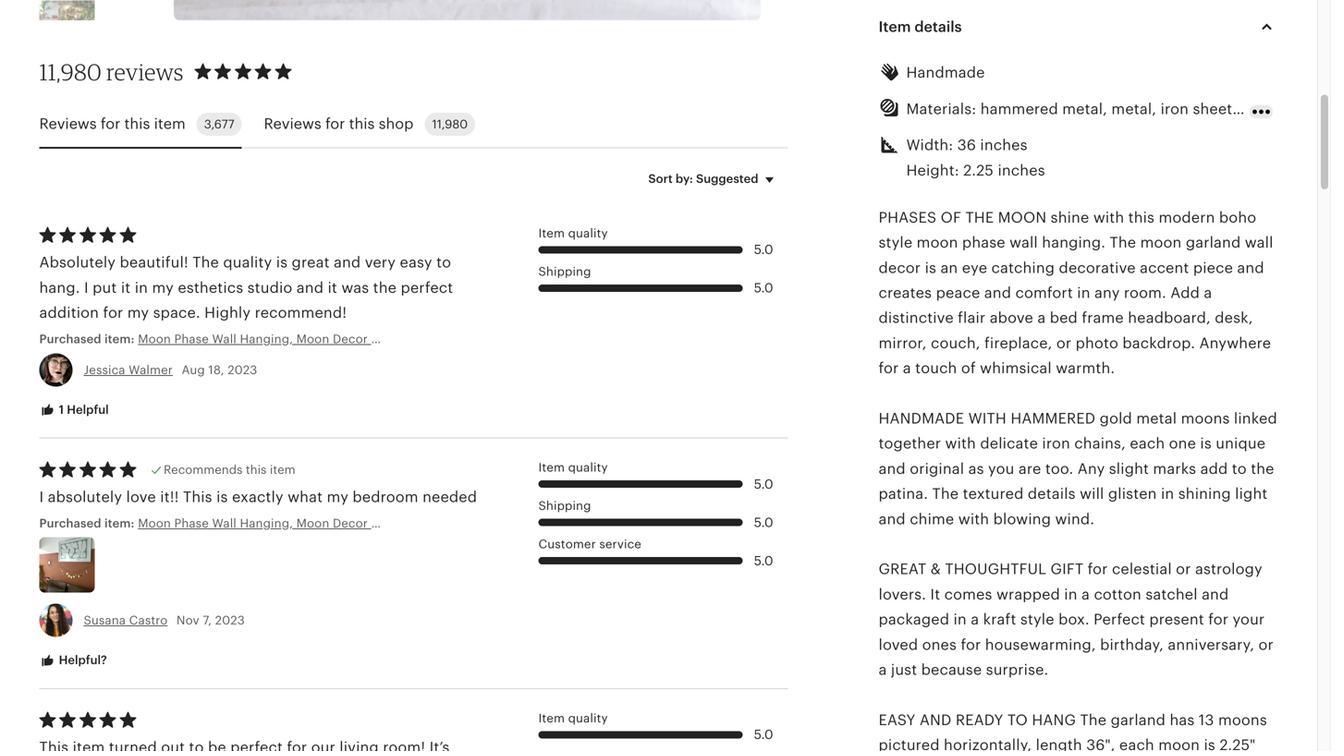 Task type: vqa. For each thing, say whether or not it's contained in the screenshot.
Jewelry
no



Task type: describe. For each thing, give the bounding box(es) containing it.
flair
[[958, 310, 986, 327]]

1 5.0 from the top
[[754, 242, 774, 257]]

celestial
[[1112, 561, 1172, 578]]

purchased item: for absolutely beautiful! the quality is great and very easy to hang. i put it in my esthetics studio and it was the perfect addition for my space. highly recommend!
[[39, 333, 138, 346]]

too.
[[1046, 461, 1074, 478]]

i absolutely love it!! this is exactly what my bedroom needed
[[39, 489, 477, 506]]

customer service
[[539, 538, 642, 552]]

phases of the moon shine with this modern boho style moon phase wall hanging. the moon garland wall decor is an eye catching decorative accent piece and creates peace and comfort in any room. add a distinctive flair above a bed frame headboard, desk, mirror, couch, fireplace, or photo backdrop. anywhere for a touch of whimsical warmth.
[[879, 209, 1274, 377]]

1 horizontal spatial item
[[270, 463, 296, 477]]

textured
[[963, 486, 1024, 503]]

materials:
[[907, 101, 977, 117]]

and down great
[[297, 280, 324, 296]]

susana
[[84, 614, 126, 628]]

purchased for i absolutely love it!! this is exactly what my bedroom needed
[[39, 517, 101, 531]]

moons inside easy and ready to hang the garland has 13 moons pictured horizontally, length 36", each moon is 2.25
[[1219, 712, 1268, 729]]

easy
[[879, 712, 916, 729]]

any
[[1095, 285, 1120, 301]]

comes
[[945, 587, 993, 603]]

recommends this item
[[164, 463, 296, 477]]

handmade with hammered gold metal moons linked together with delicate iron chains, each one is unique and original as you are too. any slight marks add to the patina. the textured details will glisten in shining light and chime with blowing wind.
[[879, 411, 1278, 528]]

1 vertical spatial with
[[945, 436, 976, 452]]

width:
[[907, 137, 954, 154]]

aug
[[182, 363, 205, 377]]

the inside handmade with hammered gold metal moons linked together with delicate iron chains, each one is unique and original as you are too. any slight marks add to the patina. the textured details will glisten in shining light and chime with blowing wind.
[[1251, 461, 1275, 478]]

this up exactly
[[246, 463, 267, 477]]

in inside handmade with hammered gold metal moons linked together with delicate iron chains, each one is unique and original as you are too. any slight marks add to the patina. the textured details will glisten in shining light and chime with blowing wind.
[[1161, 486, 1175, 503]]

and
[[920, 712, 952, 729]]

item inside dropdown button
[[879, 19, 911, 35]]

garland inside easy and ready to hang the garland has 13 moons pictured horizontally, length 36", each moon is 2.25
[[1111, 712, 1166, 729]]

with inside phases of the moon shine with this modern boho style moon phase wall hanging. the moon garland wall decor is an eye catching decorative accent piece and creates peace and comfort in any room. add a distinctive flair above a bed frame headboard, desk, mirror, couch, fireplace, or photo backdrop. anywhere for a touch of whimsical warmth.
[[1094, 209, 1125, 226]]

0 vertical spatial inches
[[981, 137, 1028, 154]]

accent
[[1140, 260, 1190, 276]]

needed
[[423, 489, 477, 506]]

hang.
[[39, 280, 80, 296]]

distinctive
[[879, 310, 954, 327]]

susana castro link
[[84, 614, 168, 628]]

36",
[[1087, 737, 1116, 752]]

tab list containing reviews for this item
[[39, 101, 788, 149]]

with
[[969, 411, 1007, 427]]

length
[[1036, 737, 1083, 752]]

gold
[[1100, 411, 1133, 427]]

reviews for reviews for this shop
[[264, 116, 322, 132]]

ready
[[956, 712, 1004, 729]]

in inside phases of the moon shine with this modern boho style moon phase wall hanging. the moon garland wall decor is an eye catching decorative accent piece and creates peace and comfort in any room. add a distinctive flair above a bed frame headboard, desk, mirror, couch, fireplace, or photo backdrop. anywhere for a touch of whimsical warmth.
[[1077, 285, 1091, 301]]

11,980 for 11,980 reviews
[[39, 58, 102, 85]]

astrology
[[1196, 561, 1263, 578]]

great
[[292, 254, 330, 271]]

the
[[966, 209, 994, 226]]

the inside handmade with hammered gold metal moons linked together with delicate iron chains, each one is unique and original as you are too. any slight marks add to the patina. the textured details will glisten in shining light and chime with blowing wind.
[[933, 486, 959, 503]]

item inside tab list
[[154, 116, 186, 132]]

details inside dropdown button
[[915, 19, 962, 35]]

details inside handmade with hammered gold metal moons linked together with delicate iron chains, each one is unique and original as you are too. any slight marks add to the patina. the textured details will glisten in shining light and chime with blowing wind.
[[1028, 486, 1076, 503]]

thoughtful
[[945, 561, 1047, 578]]

each inside handmade with hammered gold metal moons linked together with delicate iron chains, each one is unique and original as you are too. any slight marks add to the patina. the textured details will glisten in shining light and chime with blowing wind.
[[1130, 436, 1165, 452]]

3 metal, from the left
[[1237, 101, 1282, 117]]

view details of this review photo by susana castro image
[[39, 538, 95, 593]]

0 vertical spatial iron
[[1161, 101, 1189, 117]]

for right ones
[[961, 637, 981, 654]]

any
[[1078, 461, 1105, 478]]

touch
[[916, 360, 957, 377]]

marks
[[1153, 461, 1197, 478]]

in up "box."
[[1065, 587, 1078, 603]]

moon for moons
[[1159, 737, 1200, 752]]

absolutely beautiful! the quality is great and very easy to hang. i put it in my esthetics studio and it was the perfect addition for my space. highly recommend!
[[39, 254, 453, 321]]

is inside 'absolutely beautiful! the quality is great and very easy to hang. i put it in my esthetics studio and it was the perfect addition for my space. highly recommend!'
[[276, 254, 288, 271]]

2 5.0 from the top
[[754, 281, 774, 296]]

is inside phases of the moon shine with this modern boho style moon phase wall hanging. the moon garland wall decor is an eye catching decorative accent piece and creates peace and comfort in any room. add a distinctive flair above a bed frame headboard, desk, mirror, couch, fireplace, or photo backdrop. anywhere for a touch of whimsical warmth.
[[925, 260, 937, 276]]

moons inside handmade with hammered gold metal moons linked together with delicate iron chains, each one is unique and original as you are too. any slight marks add to the patina. the textured details will glisten in shining light and chime with blowing wind.
[[1181, 411, 1230, 427]]

packaged
[[879, 612, 950, 628]]

in down comes
[[954, 612, 967, 628]]

add
[[1171, 285, 1200, 301]]

backdrop.
[[1123, 335, 1196, 352]]

1 it from the left
[[121, 280, 131, 296]]

and inside great & thoughtful gift for celestial or astrology lovers. it comes wrapped in a cotton satchel and packaged in a kraft style box. perfect present for your loved ones for housewarming, birthday, anniversary, or a just because surprise.
[[1202, 587, 1229, 603]]

item details button
[[862, 5, 1295, 49]]

3 5.0 from the top
[[754, 477, 774, 492]]

this down reviews
[[124, 116, 150, 132]]

wind.
[[1055, 511, 1095, 528]]

addition
[[39, 305, 99, 321]]

handmade
[[907, 64, 985, 81]]

style inside phases of the moon shine with this modern boho style moon phase wall hanging. the moon garland wall decor is an eye catching decorative accent piece and creates peace and comfort in any room. add a distinctive flair above a bed frame headboard, desk, mirror, couch, fireplace, or photo backdrop. anywhere for a touch of whimsical warmth.
[[879, 235, 913, 251]]

this
[[183, 489, 212, 506]]

handmade
[[879, 411, 965, 427]]

susana castro nov 7, 2023
[[84, 614, 245, 628]]

jessica walmer aug 18, 2023
[[84, 363, 257, 377]]

because
[[922, 662, 982, 679]]

helpful?
[[56, 654, 107, 668]]

and up patina.
[[879, 461, 906, 478]]

for down '11,980 reviews'
[[101, 116, 120, 132]]

7,
[[203, 614, 212, 628]]

moon phase wall hanging moon decor handmade hammered metal image 9 image
[[39, 0, 95, 38]]

lovers.
[[879, 587, 927, 603]]

perfect
[[1094, 612, 1146, 628]]

is inside handmade with hammered gold metal moons linked together with delicate iron chains, each one is unique and original as you are too. any slight marks add to the patina. the textured details will glisten in shining light and chime with blowing wind.
[[1201, 436, 1212, 452]]

each inside easy and ready to hang the garland has 13 moons pictured horizontally, length 36", each moon is 2.25
[[1120, 737, 1155, 752]]

phases
[[879, 209, 937, 226]]

loved
[[879, 637, 918, 654]]

warmth.
[[1056, 360, 1115, 377]]

patina.
[[879, 486, 928, 503]]

2023 for susana castro nov 7, 2023
[[215, 614, 245, 628]]

a left bed
[[1038, 310, 1046, 327]]

bed
[[1050, 310, 1078, 327]]

2 vertical spatial or
[[1259, 637, 1274, 654]]

housewarming,
[[985, 637, 1096, 654]]

whimsical
[[980, 360, 1052, 377]]

reviews for this shop
[[264, 116, 414, 132]]

s
[[1327, 101, 1332, 117]]

headboard,
[[1128, 310, 1211, 327]]

hang
[[1032, 712, 1076, 729]]

is right this at left
[[216, 489, 228, 506]]

surprise.
[[986, 662, 1049, 679]]

the inside phases of the moon shine with this modern boho style moon phase wall hanging. the moon garland wall decor is an eye catching decorative accent piece and creates peace and comfort in any room. add a distinctive flair above a bed frame headboard, desk, mirror, couch, fireplace, or photo backdrop. anywhere for a touch of whimsical warmth.
[[1110, 235, 1137, 251]]

item details
[[879, 19, 962, 35]]

is inside easy and ready to hang the garland has 13 moons pictured horizontally, length 36", each moon is 2.25
[[1204, 737, 1216, 752]]

anniversary,
[[1168, 637, 1255, 654]]

present
[[1150, 612, 1205, 628]]

quality inside 'absolutely beautiful! the quality is great and very easy to hang. i put it in my esthetics studio and it was the perfect addition for my space. highly recommend!'
[[223, 254, 272, 271]]

room.
[[1124, 285, 1167, 301]]

shop
[[379, 116, 414, 132]]

6 5.0 from the top
[[754, 728, 774, 743]]

in inside 'absolutely beautiful! the quality is great and very easy to hang. i put it in my esthetics studio and it was the perfect addition for my space. highly recommend!'
[[135, 280, 148, 296]]

for inside phases of the moon shine with this modern boho style moon phase wall hanging. the moon garland wall decor is an eye catching decorative accent piece and creates peace and comfort in any room. add a distinctive flair above a bed frame headboard, desk, mirror, couch, fireplace, or photo backdrop. anywhere for a touch of whimsical warmth.
[[879, 360, 899, 377]]

wrapped
[[997, 587, 1061, 603]]

and right "piece"
[[1238, 260, 1265, 276]]

to inside 'absolutely beautiful! the quality is great and very easy to hang. i put it in my esthetics studio and it was the perfect addition for my space. highly recommend!'
[[436, 254, 451, 271]]

2 metal, from the left
[[1112, 101, 1157, 117]]

1 vertical spatial or
[[1176, 561, 1191, 578]]

desk,
[[1215, 310, 1254, 327]]

one
[[1169, 436, 1197, 452]]

great & thoughtful gift for celestial or astrology lovers. it comes wrapped in a cotton satchel and packaged in a kraft style box. perfect present for your loved ones for housewarming, birthday, anniversary, or a just because surprise.
[[879, 561, 1274, 679]]

item quality for i absolutely love it!! this is exactly what my bedroom needed
[[539, 461, 608, 475]]

5 5.0 from the top
[[754, 554, 774, 569]]

your
[[1233, 612, 1265, 628]]



Task type: locate. For each thing, give the bounding box(es) containing it.
this
[[124, 116, 150, 132], [349, 116, 375, 132], [1129, 209, 1155, 226], [246, 463, 267, 477]]

to down unique
[[1232, 461, 1247, 478]]

0 vertical spatial item quality
[[539, 226, 608, 240]]

1 horizontal spatial the
[[1251, 461, 1275, 478]]

unique
[[1216, 436, 1266, 452]]

1 vertical spatial the
[[1251, 461, 1275, 478]]

with
[[1094, 209, 1125, 226], [945, 436, 976, 452], [959, 511, 990, 528]]

0 horizontal spatial 11,980
[[39, 58, 102, 85]]

easy
[[400, 254, 432, 271]]

sort by: suggested button
[[635, 160, 795, 199]]

the up decorative
[[1110, 235, 1137, 251]]

moon up an
[[917, 235, 958, 251]]

0 vertical spatial or
[[1057, 335, 1072, 352]]

reviews for reviews for this item
[[39, 116, 97, 132]]

of
[[962, 360, 976, 377]]

was
[[342, 280, 369, 296]]

1 vertical spatial purchased
[[39, 517, 101, 531]]

inches up 2.25
[[981, 137, 1028, 154]]

with up as
[[945, 436, 976, 452]]

in left any
[[1077, 285, 1091, 301]]

0 vertical spatial i
[[84, 280, 89, 296]]

item: for absolutely
[[104, 517, 135, 531]]

0 vertical spatial style
[[879, 235, 913, 251]]

original
[[910, 461, 965, 478]]

garland
[[1186, 235, 1241, 251], [1111, 712, 1166, 729]]

2 it from the left
[[328, 280, 337, 296]]

0 vertical spatial purchased
[[39, 333, 101, 346]]

the inside easy and ready to hang the garland has 13 moons pictured horizontally, length 36", each moon is 2.25
[[1080, 712, 1107, 729]]

details up "handmade"
[[915, 19, 962, 35]]

as
[[969, 461, 984, 478]]

what
[[288, 489, 323, 506]]

peace
[[936, 285, 981, 301]]

2.25
[[964, 162, 994, 179]]

purchased item: down absolutely
[[39, 517, 138, 531]]

1 vertical spatial iron
[[1042, 436, 1071, 452]]

1 vertical spatial i
[[39, 489, 44, 506]]

add
[[1201, 461, 1228, 478]]

this inside phases of the moon shine with this modern boho style moon phase wall hanging. the moon garland wall decor is an eye catching decorative accent piece and creates peace and comfort in any room. add a distinctive flair above a bed frame headboard, desk, mirror, couch, fireplace, or photo backdrop. anywhere for a touch of whimsical warmth.
[[1129, 209, 1155, 226]]

reviews down '11,980 reviews'
[[39, 116, 97, 132]]

0 horizontal spatial metal,
[[1063, 101, 1108, 117]]

jessica
[[84, 363, 125, 377]]

in down beautiful!
[[135, 280, 148, 296]]

eye
[[962, 260, 988, 276]]

just
[[891, 662, 917, 679]]

11,980 for 11,980
[[432, 117, 468, 131]]

metal, left sheet
[[1112, 101, 1157, 117]]

2023
[[228, 363, 257, 377], [215, 614, 245, 628]]

1 horizontal spatial my
[[152, 280, 174, 296]]

0 vertical spatial moons
[[1181, 411, 1230, 427]]

garland inside phases of the moon shine with this modern boho style moon phase wall hanging. the moon garland wall decor is an eye catching decorative accent piece and creates peace and comfort in any room. add a distinctive flair above a bed frame headboard, desk, mirror, couch, fireplace, or photo backdrop. anywhere for a touch of whimsical warmth.
[[1186, 235, 1241, 251]]

mirror,
[[879, 335, 927, 352]]

1 horizontal spatial metal,
[[1112, 101, 1157, 117]]

&
[[931, 561, 941, 578]]

my left space.
[[127, 305, 149, 321]]

the inside 'absolutely beautiful! the quality is great and very easy to hang. i put it in my esthetics studio and it was the perfect addition for my space. highly recommend!'
[[193, 254, 219, 271]]

of
[[941, 209, 962, 226]]

18,
[[208, 363, 224, 377]]

an
[[941, 260, 958, 276]]

i
[[84, 280, 89, 296], [39, 489, 44, 506]]

this left shop
[[349, 116, 375, 132]]

0 vertical spatial the
[[373, 280, 397, 296]]

piece
[[1194, 260, 1234, 276]]

1 vertical spatial item
[[270, 463, 296, 477]]

very
[[365, 254, 396, 271]]

purchased item: for i absolutely love it!! this is exactly what my bedroom needed
[[39, 517, 138, 531]]

11,980 down moon phase wall hanging moon decor handmade hammered metal image 9
[[39, 58, 102, 85]]

with down 'textured'
[[959, 511, 990, 528]]

the up the esthetics
[[193, 254, 219, 271]]

is left an
[[925, 260, 937, 276]]

1 horizontal spatial reviews
[[264, 116, 322, 132]]

1 horizontal spatial iron
[[1161, 101, 1189, 117]]

2 wall from the left
[[1245, 235, 1274, 251]]

1 vertical spatial 2023
[[215, 614, 245, 628]]

is up studio
[[276, 254, 288, 271]]

0 vertical spatial with
[[1094, 209, 1125, 226]]

my down beautiful!
[[152, 280, 174, 296]]

great
[[879, 561, 927, 578]]

modern
[[1159, 209, 1215, 226]]

1 vertical spatial shipping
[[539, 499, 591, 513]]

13
[[1199, 712, 1215, 729]]

chains,
[[1075, 436, 1126, 452]]

item
[[154, 116, 186, 132], [270, 463, 296, 477]]

i left put
[[84, 280, 89, 296]]

and up above
[[985, 285, 1012, 301]]

0 horizontal spatial wall
[[1010, 235, 1038, 251]]

1 metal, from the left
[[1063, 101, 1108, 117]]

0 vertical spatial 11,980
[[39, 58, 102, 85]]

0 vertical spatial 2023
[[228, 363, 257, 377]]

tab list
[[39, 101, 788, 149]]

1
[[59, 403, 64, 417]]

the down very in the top of the page
[[373, 280, 397, 296]]

the inside 'absolutely beautiful! the quality is great and very easy to hang. i put it in my esthetics studio and it was the perfect addition for my space. highly recommend!'
[[373, 280, 397, 296]]

11,980 right shop
[[432, 117, 468, 131]]

1 horizontal spatial wall
[[1245, 235, 1274, 251]]

1 horizontal spatial or
[[1176, 561, 1191, 578]]

style up decor
[[879, 235, 913, 251]]

2023 for jessica walmer aug 18, 2023
[[228, 363, 257, 377]]

nov
[[177, 614, 200, 628]]

for left shop
[[325, 116, 345, 132]]

absolutely
[[39, 254, 116, 271]]

a right add
[[1204, 285, 1213, 301]]

it right put
[[121, 280, 131, 296]]

purchased for absolutely beautiful! the quality is great and very easy to hang. i put it in my esthetics studio and it was the perfect addition for my space. highly recommend!
[[39, 333, 101, 346]]

item quality
[[539, 226, 608, 240], [539, 461, 608, 475], [539, 712, 608, 726]]

0 vertical spatial garland
[[1186, 235, 1241, 251]]

my
[[152, 280, 174, 296], [127, 305, 149, 321], [327, 489, 349, 506]]

is down 13 at the right of the page
[[1204, 737, 1216, 752]]

1 item: from the top
[[104, 333, 135, 346]]

moon up accent
[[1141, 235, 1182, 251]]

height:
[[907, 162, 960, 179]]

1 horizontal spatial to
[[1232, 461, 1247, 478]]

item: for beautiful!
[[104, 333, 135, 346]]

i inside 'absolutely beautiful! the quality is great and very easy to hang. i put it in my esthetics studio and it was the perfect addition for my space. highly recommend!'
[[84, 280, 89, 296]]

1 vertical spatial to
[[1232, 461, 1247, 478]]

item up what
[[270, 463, 296, 477]]

0 horizontal spatial iron
[[1042, 436, 1071, 452]]

moons right 13 at the right of the page
[[1219, 712, 1268, 729]]

or down your on the bottom
[[1259, 637, 1274, 654]]

for down mirror,
[[879, 360, 899, 377]]

for inside 'absolutely beautiful! the quality is great and very easy to hang. i put it in my esthetics studio and it was the perfect addition for my space. highly recommend!'
[[103, 305, 123, 321]]

or down bed
[[1057, 335, 1072, 352]]

2 vertical spatial item quality
[[539, 712, 608, 726]]

purchased down absolutely
[[39, 517, 101, 531]]

this left 'modern'
[[1129, 209, 1155, 226]]

0 horizontal spatial reviews
[[39, 116, 97, 132]]

chime
[[910, 511, 955, 528]]

materials: hammered metal, metal, iron sheet metal, 4mm s
[[907, 101, 1332, 117]]

perfect
[[401, 280, 453, 296]]

style up housewarming,
[[1021, 612, 1055, 628]]

2 horizontal spatial my
[[327, 489, 349, 506]]

1 shipping from the top
[[539, 265, 591, 279]]

hammered
[[981, 101, 1059, 117]]

0 horizontal spatial i
[[39, 489, 44, 506]]

0 horizontal spatial to
[[436, 254, 451, 271]]

details down too.
[[1028, 486, 1076, 503]]

1 vertical spatial inches
[[998, 162, 1046, 179]]

satchel
[[1146, 587, 1198, 603]]

0 horizontal spatial item
[[154, 116, 186, 132]]

0 vertical spatial purchased item:
[[39, 333, 138, 346]]

11,980 reviews
[[39, 58, 184, 85]]

0 horizontal spatial details
[[915, 19, 962, 35]]

1 horizontal spatial style
[[1021, 612, 1055, 628]]

0 horizontal spatial it
[[121, 280, 131, 296]]

or up satchel
[[1176, 561, 1191, 578]]

2 item quality from the top
[[539, 461, 608, 475]]

4 5.0 from the top
[[754, 515, 774, 530]]

and up was
[[334, 254, 361, 271]]

style inside great & thoughtful gift for celestial or astrology lovers. it comes wrapped in a cotton satchel and packaged in a kraft style box. perfect present for your loved ones for housewarming, birthday, anniversary, or a just because surprise.
[[1021, 612, 1055, 628]]

slight
[[1109, 461, 1149, 478]]

shine
[[1051, 209, 1090, 226]]

0 vertical spatial my
[[152, 280, 174, 296]]

2 reviews from the left
[[264, 116, 322, 132]]

0 horizontal spatial my
[[127, 305, 149, 321]]

in down marks
[[1161, 486, 1175, 503]]

i left absolutely
[[39, 489, 44, 506]]

1 vertical spatial details
[[1028, 486, 1076, 503]]

is right one
[[1201, 436, 1212, 452]]

0 horizontal spatial or
[[1057, 335, 1072, 352]]

helpful? button
[[25, 644, 121, 679]]

cotton
[[1094, 587, 1142, 603]]

1 item quality from the top
[[539, 226, 608, 240]]

to right easy
[[436, 254, 451, 271]]

absolutely
[[48, 489, 122, 506]]

garland left has
[[1111, 712, 1166, 729]]

it left was
[[328, 280, 337, 296]]

esthetics
[[178, 280, 243, 296]]

0 vertical spatial shipping
[[539, 265, 591, 279]]

0 vertical spatial item
[[154, 116, 186, 132]]

3 item quality from the top
[[539, 712, 608, 726]]

a left kraft
[[971, 612, 979, 628]]

frame
[[1082, 310, 1124, 327]]

1 vertical spatial moons
[[1219, 712, 1268, 729]]

1 vertical spatial item quality
[[539, 461, 608, 475]]

36
[[958, 137, 976, 154]]

1 vertical spatial garland
[[1111, 712, 1166, 729]]

to inside handmade with hammered gold metal moons linked together with delicate iron chains, each one is unique and original as you are too. any slight marks add to the patina. the textured details will glisten in shining light and chime with blowing wind.
[[1232, 461, 1247, 478]]

2 shipping from the top
[[539, 499, 591, 513]]

1 purchased from the top
[[39, 333, 101, 346]]

width: 36 inches height: 2.25 inches
[[907, 137, 1046, 179]]

3,677
[[204, 117, 234, 131]]

purchased down addition
[[39, 333, 101, 346]]

item:
[[104, 333, 135, 346], [104, 517, 135, 531]]

1 vertical spatial 11,980
[[432, 117, 468, 131]]

a up "box."
[[1082, 587, 1090, 603]]

a down mirror,
[[903, 360, 912, 377]]

0 vertical spatial to
[[436, 254, 451, 271]]

iron inside handmade with hammered gold metal moons linked together with delicate iron chains, each one is unique and original as you are too. any slight marks add to the patina. the textured details will glisten in shining light and chime with blowing wind.
[[1042, 436, 1071, 452]]

0 horizontal spatial style
[[879, 235, 913, 251]]

metal, left 4mm
[[1237, 101, 1282, 117]]

together
[[879, 436, 941, 452]]

2 vertical spatial with
[[959, 511, 990, 528]]

1 horizontal spatial 11,980
[[432, 117, 468, 131]]

1 vertical spatial my
[[127, 305, 149, 321]]

2 item: from the top
[[104, 517, 135, 531]]

a
[[1204, 285, 1213, 301], [1038, 310, 1046, 327], [903, 360, 912, 377], [1082, 587, 1090, 603], [971, 612, 979, 628], [879, 662, 887, 679]]

1 purchased item: from the top
[[39, 333, 138, 346]]

moon for style
[[1141, 235, 1182, 251]]

1 horizontal spatial details
[[1028, 486, 1076, 503]]

item: up jessica walmer link
[[104, 333, 135, 346]]

inches right 2.25
[[998, 162, 1046, 179]]

will
[[1080, 486, 1105, 503]]

shipping for i absolutely love it!! this is exactly what my bedroom needed
[[539, 499, 591, 513]]

1 wall from the left
[[1010, 235, 1038, 251]]

the
[[1110, 235, 1137, 251], [193, 254, 219, 271], [933, 486, 959, 503], [1080, 712, 1107, 729]]

customer
[[539, 538, 596, 552]]

2 purchased from the top
[[39, 517, 101, 531]]

0 vertical spatial item:
[[104, 333, 135, 346]]

and
[[334, 254, 361, 271], [1238, 260, 1265, 276], [297, 280, 324, 296], [985, 285, 1012, 301], [879, 461, 906, 478], [879, 511, 906, 528], [1202, 587, 1229, 603]]

moon inside easy and ready to hang the garland has 13 moons pictured horizontally, length 36", each moon is 2.25
[[1159, 737, 1200, 752]]

shipping for absolutely beautiful! the quality is great and very easy to hang. i put it in my esthetics studio and it was the perfect addition for my space. highly recommend!
[[539, 265, 591, 279]]

for
[[101, 116, 120, 132], [325, 116, 345, 132], [103, 305, 123, 321], [879, 360, 899, 377], [1088, 561, 1108, 578], [1209, 612, 1229, 628], [961, 637, 981, 654]]

wall down boho
[[1245, 235, 1274, 251]]

moon down has
[[1159, 737, 1200, 752]]

1 vertical spatial item:
[[104, 517, 135, 531]]

phase
[[963, 235, 1006, 251]]

and down patina.
[[879, 511, 906, 528]]

1 vertical spatial purchased item:
[[39, 517, 138, 531]]

love
[[126, 489, 156, 506]]

iron down hammered
[[1042, 436, 1071, 452]]

in
[[135, 280, 148, 296], [1077, 285, 1091, 301], [1161, 486, 1175, 503], [1065, 587, 1078, 603], [954, 612, 967, 628]]

with right shine at the top right
[[1094, 209, 1125, 226]]

2 horizontal spatial metal,
[[1237, 101, 1282, 117]]

for right gift
[[1088, 561, 1108, 578]]

or inside phases of the moon shine with this modern boho style moon phase wall hanging. the moon garland wall decor is an eye catching decorative accent piece and creates peace and comfort in any room. add a distinctive flair above a bed frame headboard, desk, mirror, couch, fireplace, or photo backdrop. anywhere for a touch of whimsical warmth.
[[1057, 335, 1072, 352]]

moons
[[1181, 411, 1230, 427], [1219, 712, 1268, 729]]

the down original
[[933, 486, 959, 503]]

wall up catching
[[1010, 235, 1038, 251]]

1 horizontal spatial it
[[328, 280, 337, 296]]

item: down love
[[104, 517, 135, 531]]

purchased
[[39, 333, 101, 346], [39, 517, 101, 531]]

2 vertical spatial my
[[327, 489, 349, 506]]

boho
[[1220, 209, 1257, 226]]

metal, right hammered
[[1063, 101, 1108, 117]]

box.
[[1059, 612, 1090, 628]]

reviews for this item
[[39, 116, 186, 132]]

the up light
[[1251, 461, 1275, 478]]

1 vertical spatial each
[[1120, 737, 1155, 752]]

item left 3,677
[[154, 116, 186, 132]]

easy and ready to hang the garland has 13 moons pictured horizontally, length 36", each moon is 2.25
[[879, 712, 1272, 752]]

purchased item: down addition
[[39, 333, 138, 346]]

1 reviews from the left
[[39, 116, 97, 132]]

2023 right 18,
[[228, 363, 257, 377]]

garland up "piece"
[[1186, 235, 1241, 251]]

0 horizontal spatial garland
[[1111, 712, 1166, 729]]

it
[[931, 587, 941, 603]]

2023 right 7,
[[215, 614, 245, 628]]

reviews right 3,677
[[264, 116, 322, 132]]

1 horizontal spatial garland
[[1186, 235, 1241, 251]]

and down astrology
[[1202, 587, 1229, 603]]

my right what
[[327, 489, 349, 506]]

item quality for absolutely beautiful! the quality is great and very easy to hang. i put it in my esthetics studio and it was the perfect addition for my space. highly recommend!
[[539, 226, 608, 240]]

0 vertical spatial details
[[915, 19, 962, 35]]

1 horizontal spatial i
[[84, 280, 89, 296]]

helpful
[[67, 403, 109, 417]]

kraft
[[983, 612, 1017, 628]]

for down put
[[103, 305, 123, 321]]

1 vertical spatial style
[[1021, 612, 1055, 628]]

the up 36",
[[1080, 712, 1107, 729]]

each
[[1130, 436, 1165, 452], [1120, 737, 1155, 752]]

horizontally,
[[944, 737, 1032, 752]]

quality
[[568, 226, 608, 240], [223, 254, 272, 271], [568, 461, 608, 475], [568, 712, 608, 726]]

2 horizontal spatial or
[[1259, 637, 1274, 654]]

2 purchased item: from the top
[[39, 517, 138, 531]]

hammered
[[1011, 411, 1096, 427]]

moons up one
[[1181, 411, 1230, 427]]

0 horizontal spatial the
[[373, 280, 397, 296]]

each right 36",
[[1120, 737, 1155, 752]]

beautiful!
[[120, 254, 188, 271]]

anywhere
[[1200, 335, 1272, 352]]

each down metal
[[1130, 436, 1165, 452]]

glisten
[[1109, 486, 1157, 503]]

for up anniversary,
[[1209, 612, 1229, 628]]

iron left sheet
[[1161, 101, 1189, 117]]

a left just
[[879, 662, 887, 679]]

couch,
[[931, 335, 981, 352]]

jessica walmer link
[[84, 363, 173, 377]]

0 vertical spatial each
[[1130, 436, 1165, 452]]



